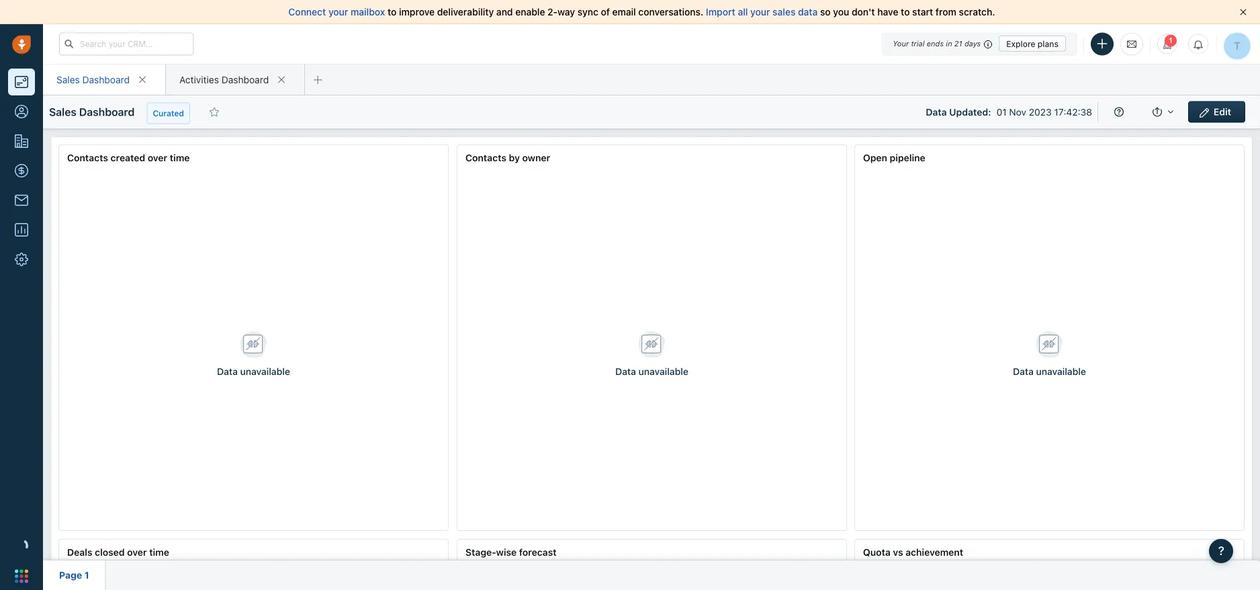 Task type: describe. For each thing, give the bounding box(es) containing it.
dashboard for sales dashboard
[[82, 74, 130, 85]]

explore plans
[[1007, 39, 1059, 48]]

plans
[[1038, 39, 1059, 48]]

and
[[497, 6, 513, 17]]

1 your from the left
[[329, 6, 348, 17]]

ends
[[927, 39, 944, 48]]

2-
[[548, 6, 558, 17]]

sales dashboard
[[56, 74, 130, 85]]

2 to from the left
[[901, 6, 910, 17]]

your trial ends in 21 days
[[893, 39, 981, 48]]

dashboard for activities dashboard
[[222, 74, 269, 85]]

start
[[913, 6, 934, 17]]

you
[[834, 6, 850, 17]]

freshworks switcher image
[[15, 569, 28, 583]]

your
[[893, 39, 909, 48]]

deliverability
[[437, 6, 494, 17]]

sales
[[56, 74, 80, 85]]

improve
[[399, 6, 435, 17]]

way
[[558, 6, 575, 17]]

don't
[[852, 6, 875, 17]]

sync
[[578, 6, 599, 17]]

mailbox
[[351, 6, 385, 17]]

explore plans link
[[999, 36, 1067, 52]]

email image
[[1128, 39, 1137, 50]]

so
[[821, 6, 831, 17]]

activities dashboard
[[179, 74, 269, 85]]

data
[[798, 6, 818, 17]]



Task type: vqa. For each thing, say whether or not it's contained in the screenshot.
Dashboard
yes



Task type: locate. For each thing, give the bounding box(es) containing it.
connect
[[289, 6, 326, 17]]

import
[[706, 6, 736, 17]]

0 horizontal spatial dashboard
[[82, 74, 130, 85]]

dashboard right sales
[[82, 74, 130, 85]]

to
[[388, 6, 397, 17], [901, 6, 910, 17]]

all
[[738, 6, 748, 17]]

to left the start
[[901, 6, 910, 17]]

0 horizontal spatial your
[[329, 6, 348, 17]]

0 horizontal spatial to
[[388, 6, 397, 17]]

in
[[946, 39, 953, 48]]

your right all
[[751, 6, 771, 17]]

Search your CRM... text field
[[59, 33, 194, 55]]

from
[[936, 6, 957, 17]]

2 dashboard from the left
[[222, 74, 269, 85]]

email
[[613, 6, 636, 17]]

dashboard right the activities
[[222, 74, 269, 85]]

days
[[965, 39, 981, 48]]

1
[[1169, 36, 1173, 45]]

1 to from the left
[[388, 6, 397, 17]]

1 horizontal spatial dashboard
[[222, 74, 269, 85]]

enable
[[516, 6, 545, 17]]

1 horizontal spatial to
[[901, 6, 910, 17]]

2 your from the left
[[751, 6, 771, 17]]

to right mailbox
[[388, 6, 397, 17]]

scratch.
[[959, 6, 996, 17]]

your left mailbox
[[329, 6, 348, 17]]

activities
[[179, 74, 219, 85]]

connect your mailbox link
[[289, 6, 388, 17]]

sales
[[773, 6, 796, 17]]

your
[[329, 6, 348, 17], [751, 6, 771, 17]]

21
[[955, 39, 963, 48]]

dashboard
[[82, 74, 130, 85], [222, 74, 269, 85]]

1 dashboard from the left
[[82, 74, 130, 85]]

of
[[601, 6, 610, 17]]

1 horizontal spatial your
[[751, 6, 771, 17]]

have
[[878, 6, 899, 17]]

1 link
[[1158, 34, 1178, 54]]

close image
[[1241, 9, 1247, 15]]

conversations.
[[639, 6, 704, 17]]

connect your mailbox to improve deliverability and enable 2-way sync of email conversations. import all your sales data so you don't have to start from scratch.
[[289, 6, 996, 17]]

explore
[[1007, 39, 1036, 48]]

trial
[[912, 39, 925, 48]]

import all your sales data link
[[706, 6, 821, 17]]



